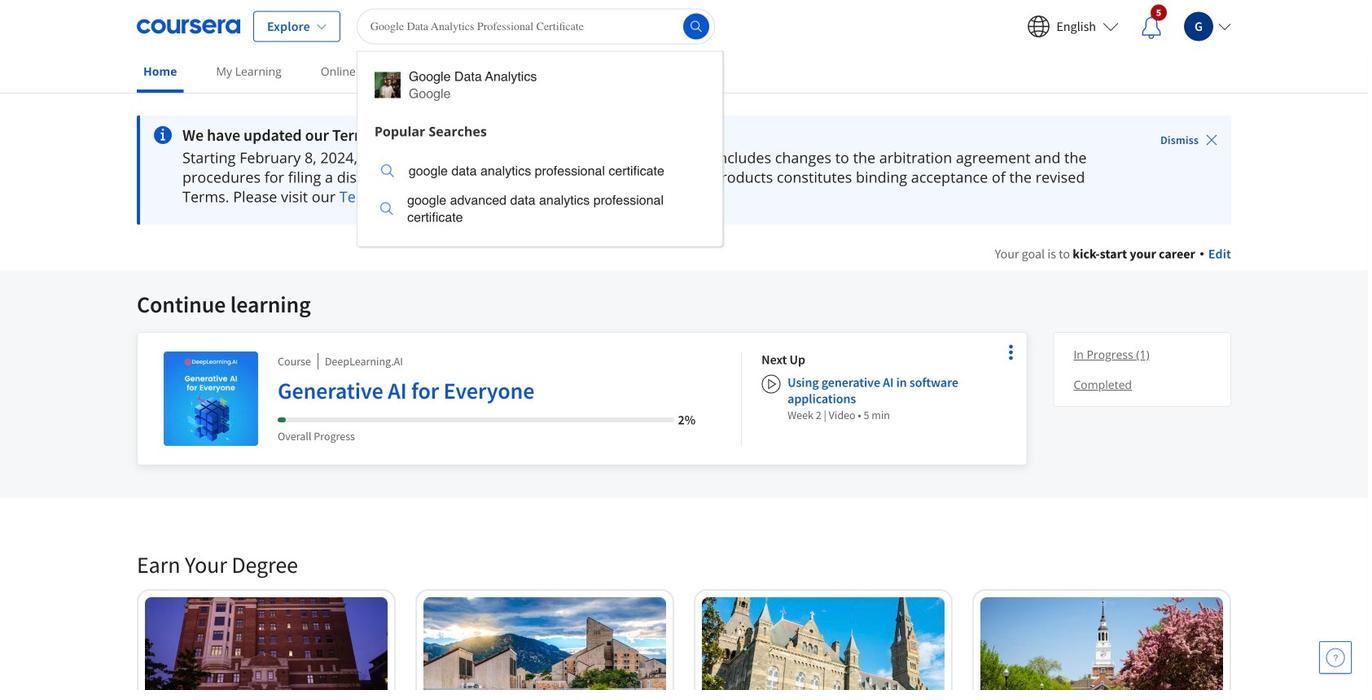 Task type: describe. For each thing, give the bounding box(es) containing it.
suggestion image image for autocomplete results list box
[[375, 72, 401, 98]]

suggestion image image for list box inside autocomplete results list box
[[381, 165, 394, 178]]

What do you want to learn? text field
[[357, 9, 715, 44]]

earn your degree collection element
[[127, 525, 1242, 691]]

generative ai for everyone image
[[164, 352, 258, 446]]

information: we have updated our terms of use element
[[182, 125, 1115, 145]]

list box inside autocomplete results list box
[[358, 146, 723, 246]]

2 vertical spatial suggestion image image
[[380, 202, 393, 215]]



Task type: locate. For each thing, give the bounding box(es) containing it.
0 vertical spatial suggestion image image
[[375, 72, 401, 98]]

help center image
[[1326, 649, 1346, 668]]

main content
[[0, 95, 1369, 691]]

1 vertical spatial suggestion image image
[[381, 165, 394, 178]]

list box
[[358, 146, 723, 246]]

coursera image
[[137, 13, 240, 40]]

None search field
[[357, 9, 723, 247]]

more option for generative ai for everyone image
[[1000, 341, 1023, 364]]

suggestion image image
[[375, 72, 401, 98], [381, 165, 394, 178], [380, 202, 393, 215]]

autocomplete results list box
[[357, 51, 723, 247]]



Task type: vqa. For each thing, say whether or not it's contained in the screenshot.
'What do you want to learn?' text box
yes



